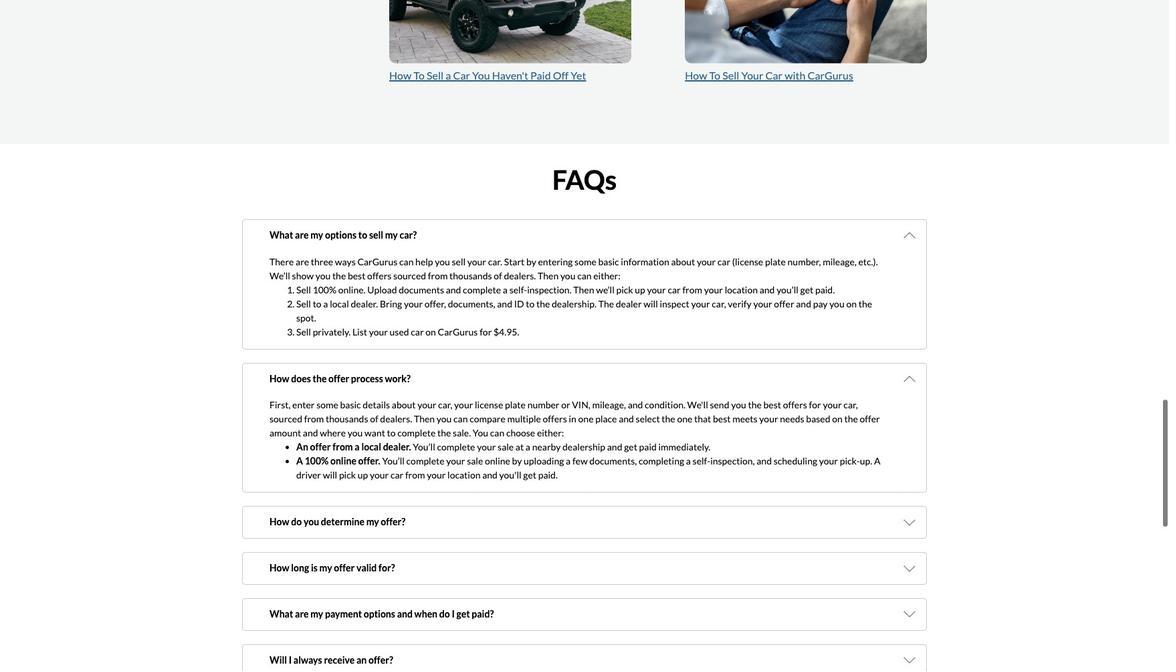 Task type: locate. For each thing, give the bounding box(es) containing it.
by right vary at the bottom of page
[[849, 590, 859, 601]]

dealer. down want
[[383, 442, 411, 453]]

dealership up days
[[450, 544, 493, 555]]

0 horizontal spatial dealers.
[[380, 414, 412, 425]]

details
[[363, 400, 390, 411]]

0 horizontal spatial basic
[[340, 400, 361, 411]]

by
[[527, 256, 537, 267], [512, 456, 522, 467], [849, 590, 859, 601]]

1 vertical spatial you'll
[[382, 456, 405, 467]]

best
[[348, 270, 366, 281], [764, 400, 782, 411], [713, 414, 731, 425], [580, 544, 598, 555]]

offer down 'you'll'
[[774, 298, 795, 310]]

0 horizontal spatial options
[[325, 229, 357, 241]]

online down "how long is my offer valid for?"
[[316, 590, 342, 601]]

how for how does the offer process work?
[[270, 373, 289, 385]]

to for your
[[710, 69, 721, 82]]

1 vertical spatial the
[[721, 590, 736, 601]]

and down place
[[607, 442, 623, 453]]

a
[[296, 456, 303, 467], [875, 456, 881, 467]]

your inside your 100% online offer will be valid for seven days or after driving 250 additional miles (whichever comes first). the local dealer offers can vary by location.
[[270, 590, 289, 601]]

sale
[[498, 442, 514, 453], [467, 456, 483, 467]]

0 horizontal spatial three
[[311, 256, 333, 267]]

online. inside there are three ways cargurus can help you sell your car. start by entering some basic information about your car (license plate number, mileage, etc.). we'll show you the best offers sourced from thousands of dealers. then you can either: sell 100% online. upload documents and complete a self-inspection. then we'll pick up your car from your location and you'll get paid. sell to a local dealer. bring your offer, documents, and id to the dealership. the dealer will inspect your car, verify your offer and pay you on the spot. sell privately. list your used car on cargurus for $4.95.
[[338, 284, 366, 296]]

0 horizontal spatial documents,
[[448, 298, 496, 310]]

0 horizontal spatial plate
[[505, 400, 526, 411]]

up.
[[860, 456, 873, 467]]

0 vertical spatial online.
[[338, 284, 366, 296]]

1 vertical spatial location
[[448, 470, 481, 481]]

2 to from the left
[[710, 69, 721, 82]]

then inside first, enter some basic details about your car, your license plate number or vin, mileage, and condition. we'll send you the best offers for your car, sourced from thousands of dealers. then you can compare multiple offers in one place and select the one that best meets your needs based on the offer amount and where you want to complete the sale. you can choose either:
[[414, 414, 435, 425]]

thousands up where
[[326, 414, 368, 425]]

then up the dealership.
[[574, 284, 595, 296]]

of up seven
[[440, 544, 449, 555]]

1 horizontal spatial sell
[[452, 256, 466, 267]]

100% inside selling 100% online. you have two payment options: bank transfer. link your bank account through our secure portal for the fastest, most hassle-free way to receive your funds. you'll receive payment in one to three business days.
[[299, 636, 323, 647]]

in
[[569, 414, 577, 425], [686, 544, 694, 555], [334, 664, 342, 672]]

instantly
[[312, 544, 347, 555]]

0 horizontal spatial dealership
[[450, 544, 493, 555]]

car, left license
[[438, 400, 453, 411]]

0 horizontal spatial about
[[392, 400, 416, 411]]

250
[[538, 590, 554, 601]]

1 vertical spatial either:
[[537, 428, 564, 439]]

online down the an offer from a local dealer. you'll complete your sale at a nearby dealership and get paid immediately.
[[485, 456, 510, 467]]

1 vertical spatial dealer.
[[383, 442, 411, 453]]

1 vertical spatial documents,
[[590, 456, 637, 467]]

are for options
[[295, 229, 309, 241]]

compare
[[470, 414, 506, 425]]

you'll
[[413, 442, 435, 453], [382, 456, 405, 467], [796, 650, 819, 661]]

how for how do you determine my offer?
[[270, 517, 289, 528]]

of down 'car.'
[[494, 270, 502, 281]]

on
[[847, 298, 857, 310], [426, 326, 436, 338], [833, 414, 843, 425]]

then
[[538, 270, 559, 281], [574, 284, 595, 296], [414, 414, 435, 425]]

online left offer.
[[331, 456, 357, 467]]

1 vertical spatial sale
[[467, 456, 483, 467]]

online. up transfer. in the left of the page
[[325, 636, 353, 647]]

1 horizontal spatial do
[[439, 609, 450, 620]]

1 horizontal spatial car,
[[712, 298, 726, 310]]

and left you'll
[[483, 470, 498, 481]]

0 horizontal spatial pick
[[339, 470, 356, 481]]

1 vertical spatial online.
[[325, 636, 353, 647]]

car.
[[488, 256, 503, 267]]

ones
[[600, 544, 619, 555]]

1 vertical spatial or
[[475, 590, 484, 601]]

my up "aggregates"
[[366, 517, 379, 528]]

1 vertical spatial pick
[[339, 470, 356, 481]]

offer? right an
[[369, 655, 393, 666]]

0 vertical spatial mileage,
[[823, 256, 857, 267]]

self- down immediately.
[[693, 456, 711, 467]]

for inside selling 100% online. you have two payment options: bank transfer. link your bank account through our secure portal for the fastest, most hassle-free way to receive your funds. you'll receive payment in one to three business days.
[[558, 650, 570, 661]]

you'll inside selling 100% online. you have two payment options: bank transfer. link your bank account through our secure portal for the fastest, most hassle-free way to receive your funds. you'll receive payment in one to three business days.
[[796, 650, 819, 661]]

a down immediately.
[[686, 456, 691, 467]]

documents
[[399, 284, 444, 296]]

how
[[389, 69, 412, 82], [685, 69, 708, 82], [270, 373, 289, 385], [270, 517, 289, 528], [270, 563, 289, 574]]

offers down number
[[543, 414, 567, 425]]

0 vertical spatial thousands
[[450, 270, 492, 281]]

dealer down the market.
[[759, 590, 785, 601]]

1 car from the left
[[453, 69, 470, 82]]

offer,
[[425, 298, 446, 310]]

100% inside your 100% online offer will be valid for seven days or after driving 250 additional miles (whichever comes first). the local dealer offers can vary by location.
[[291, 590, 314, 601]]

0 vertical spatial up
[[635, 284, 646, 296]]

have
[[372, 636, 392, 647]]

receive left an
[[324, 655, 355, 666]]

payment down "bank"
[[296, 664, 332, 672]]

receive
[[717, 650, 747, 661], [821, 650, 850, 661], [324, 655, 355, 666]]

0 vertical spatial dealer.
[[351, 298, 378, 310]]

0 vertical spatial self-
[[510, 284, 527, 296]]

license
[[475, 400, 503, 411]]

1 vertical spatial thousands
[[326, 414, 368, 425]]

the down ways
[[332, 270, 346, 281]]

car,
[[712, 298, 726, 310], [438, 400, 453, 411], [844, 400, 858, 411]]

in right nationwide
[[686, 544, 694, 555]]

100%
[[313, 284, 337, 296], [305, 456, 329, 467], [291, 590, 314, 601], [299, 636, 323, 647]]

first).
[[697, 590, 719, 601]]

1 vertical spatial sell
[[452, 256, 466, 267]]

either: up nearby
[[537, 428, 564, 439]]

payment up account at the bottom left
[[411, 636, 447, 647]]

offer? for will i always receive an offer?
[[369, 655, 393, 666]]

0 vertical spatial what
[[270, 229, 293, 241]]

1 horizontal spatial either:
[[594, 270, 621, 281]]

transfer.
[[319, 650, 354, 661]]

thousands inside there are three ways cargurus can help you sell your car. start by entering some basic information about your car (license plate number, mileage, etc.). we'll show you the best offers sourced from thousands of dealers. then you can either: sell 100% online. upload documents and complete a self-inspection. then we'll pick up your car from your location and you'll get paid. sell to a local dealer. bring your offer, documents, and id to the dealership. the dealer will inspect your car, verify your offer and pay you on the spot. sell privately. list your used car on cargurus for $4.95.
[[450, 270, 492, 281]]

one down vin,
[[579, 414, 594, 425]]

the inside selling 100% online. you have two payment options: bank transfer. link your bank account through our secure portal for the fastest, most hassle-free way to receive your funds. you'll receive payment in one to three business days.
[[572, 650, 585, 661]]

pick down a 100% online offer.
[[339, 470, 356, 481]]

100% up driver
[[305, 456, 329, 467]]

and
[[446, 284, 461, 296], [760, 284, 775, 296], [497, 298, 513, 310], [796, 298, 812, 310], [628, 400, 643, 411], [619, 414, 634, 425], [303, 428, 318, 439], [607, 442, 623, 453], [757, 456, 772, 467], [483, 470, 498, 481], [669, 544, 684, 555], [397, 609, 413, 620]]

paid
[[531, 69, 551, 82]]

complete inside there are three ways cargurus can help you sell your car. start by entering some basic information about your car (license plate number, mileage, etc.). we'll show you the best offers sourced from thousands of dealers. then you can either: sell 100% online. upload documents and complete a self-inspection. then we'll pick up your car from your location and you'll get paid. sell to a local dealer. bring your offer, documents, and id to the dealership. the dealer will inspect your car, verify your offer and pay you on the spot. sell privately. list your used car on cargurus for $4.95.
[[463, 284, 501, 296]]

offers up upload
[[367, 270, 392, 281]]

valid down "aggregates"
[[357, 563, 377, 574]]

0 vertical spatial your
[[742, 69, 764, 82]]

sell inside there are three ways cargurus can help you sell your car. start by entering some basic information about your car (license plate number, mileage, etc.). we'll show you the best offers sourced from thousands of dealers. then you can either: sell 100% online. upload documents and complete a self-inspection. then we'll pick up your car from your location and you'll get paid. sell to a local dealer. bring your offer, documents, and id to the dealership. the dealer will inspect your car, verify your offer and pay you on the spot. sell privately. list your used car on cargurus for $4.95.
[[452, 256, 466, 267]]

how long is my offer valid for?
[[270, 563, 395, 574]]

1 horizontal spatial sourced
[[394, 270, 426, 281]]

1 horizontal spatial the
[[721, 590, 736, 601]]

thousands
[[450, 270, 492, 281], [326, 414, 368, 425], [396, 544, 438, 555]]

car for with
[[766, 69, 783, 82]]

pick-
[[840, 456, 860, 467]]

choose
[[506, 428, 535, 439]]

up inside there are three ways cargurus can help you sell your car. start by entering some basic information about your car (license plate number, mileage, etc.). we'll show you the best offers sourced from thousands of dealers. then you can either: sell 100% online. upload documents and complete a self-inspection. then we'll pick up your car from your location and you'll get paid. sell to a local dealer. bring your offer, documents, and id to the dealership. the dealer will inspect your car, verify your offer and pay you on the spot. sell privately. list your used car on cargurus for $4.95.
[[635, 284, 646, 296]]

dealer. down upload
[[351, 298, 378, 310]]

and up an
[[303, 428, 318, 439]]

basic inside first, enter some basic details about your car, your license plate number or vin, mileage, and condition. we'll send you the best offers for your car, sourced from thousands of dealers. then you can compare multiple offers in one place and select the one that best meets your needs based on the offer amount and where you want to complete the sale. you can choose either:
[[340, 400, 361, 411]]

are inside there are three ways cargurus can help you sell your car. start by entering some basic information about your car (license plate number, mileage, etc.). we'll show you the best offers sourced from thousands of dealers. then you can either: sell 100% online. upload documents and complete a self-inspection. then we'll pick up your car from your location and you'll get paid. sell to a local dealer. bring your offer, documents, and id to the dealership. the dealer will inspect your car, verify your offer and pay you on the spot. sell privately. list your used car on cargurus for $4.95.
[[296, 256, 309, 267]]

payment
[[325, 609, 362, 620], [411, 636, 447, 647], [296, 664, 332, 672]]

the left sale.
[[438, 428, 451, 439]]

when
[[415, 609, 438, 620]]

thousands inside first, enter some basic details about your car, your license plate number or vin, mileage, and condition. we'll send you the best offers for your car, sourced from thousands of dealers. then you can compare multiple offers in one place and select the one that best meets your needs based on the offer amount and where you want to complete the sale. you can choose either:
[[326, 414, 368, 425]]

1 horizontal spatial documents,
[[590, 456, 637, 467]]

information
[[621, 256, 670, 267]]

0 vertical spatial offer?
[[381, 517, 406, 528]]

offer? up "aggregates"
[[381, 517, 406, 528]]

cargurus instantly aggregates thousands of dealership offers to identify the best ones nationwide and in your local market.
[[270, 544, 768, 555]]

do up the long
[[291, 517, 302, 528]]

either:
[[594, 270, 621, 281], [537, 428, 564, 439]]

0 horizontal spatial will
[[323, 470, 337, 481]]

get right 'you'll'
[[801, 284, 814, 296]]

plate up multiple
[[505, 400, 526, 411]]

want
[[365, 428, 385, 439]]

sale.
[[453, 428, 471, 439]]

a left 'few'
[[566, 456, 571, 467]]

1 horizontal spatial in
[[569, 414, 577, 425]]

1 what from the top
[[270, 229, 293, 241]]

documents, right offer,
[[448, 298, 496, 310]]

my right the is
[[320, 563, 332, 574]]

receive right funds.
[[821, 650, 850, 661]]

spot.
[[296, 312, 316, 324]]

on right pay
[[847, 298, 857, 310]]

a up privately.
[[323, 298, 328, 310]]

get
[[801, 284, 814, 296], [624, 442, 638, 453], [523, 470, 537, 481], [457, 609, 470, 620]]

for left seven
[[415, 590, 427, 601]]

offer?
[[381, 517, 406, 528], [369, 655, 393, 666]]

your 100% online offer will be valid for seven days or after driving 250 additional miles (whichever comes first). the local dealer offers can vary by location.
[[270, 590, 859, 615]]

how for how to sell a car you haven't paid off yet
[[389, 69, 412, 82]]

to right want
[[387, 428, 396, 439]]

1 vertical spatial will
[[323, 470, 337, 481]]

by down at
[[512, 456, 522, 467]]

dealers.
[[504, 270, 536, 281], [380, 414, 412, 425]]

are for payment
[[295, 609, 309, 620]]

0 vertical spatial dealer
[[616, 298, 642, 310]]

location inside there are three ways cargurus can help you sell your car. start by entering some basic information about your car (license plate number, mileage, etc.). we'll show you the best offers sourced from thousands of dealers. then you can either: sell 100% online. upload documents and complete a self-inspection. then we'll pick up your car from your location and you'll get paid. sell to a local dealer. bring your offer, documents, and id to the dealership. the dealer will inspect your car, verify your offer and pay you on the spot. sell privately. list your used car on cargurus for $4.95.
[[725, 284, 758, 296]]

dealer.
[[351, 298, 378, 310], [383, 442, 411, 453]]

1 horizontal spatial plate
[[765, 256, 786, 267]]

the down we'll
[[599, 298, 614, 310]]

you left the haven't
[[472, 69, 490, 82]]

offers inside there are three ways cargurus can help you sell your car. start by entering some basic information about your car (license plate number, mileage, etc.). we'll show you the best offers sourced from thousands of dealers. then you can either: sell 100% online. upload documents and complete a self-inspection. then we'll pick up your car from your location and you'll get paid. sell to a local dealer. bring your offer, documents, and id to the dealership. the dealer will inspect your car, verify your offer and pay you on the spot. sell privately. list your used car on cargurus for $4.95.
[[367, 270, 392, 281]]

1 horizontal spatial a
[[875, 456, 881, 467]]

thousands down 'car.'
[[450, 270, 492, 281]]

1 horizontal spatial receive
[[717, 650, 747, 661]]

1 a from the left
[[296, 456, 303, 467]]

0 horizontal spatial dealer.
[[351, 298, 378, 310]]

car
[[718, 256, 731, 267], [668, 284, 681, 296], [411, 326, 424, 338], [391, 470, 404, 481]]

1 vertical spatial some
[[317, 400, 338, 411]]

dealer
[[616, 298, 642, 310], [759, 590, 785, 601]]

select
[[636, 414, 660, 425]]

0 vertical spatial location
[[725, 284, 758, 296]]

offer inside your 100% online offer will be valid for seven days or after driving 250 additional miles (whichever comes first). the local dealer offers can vary by location.
[[343, 590, 364, 601]]

local inside your 100% online offer will be valid for seven days or after driving 250 additional miles (whichever comes first). the local dealer offers can vary by location.
[[738, 590, 757, 601]]

location up verify
[[725, 284, 758, 296]]

in down vin,
[[569, 414, 577, 425]]

0 vertical spatial by
[[527, 256, 537, 267]]

1 horizontal spatial up
[[635, 284, 646, 296]]

1 horizontal spatial one
[[579, 414, 594, 425]]

online inside your 100% online offer will be valid for seven days or after driving 250 additional miles (whichever comes first). the local dealer offers can vary by location.
[[316, 590, 342, 601]]

1 horizontal spatial then
[[538, 270, 559, 281]]

1 horizontal spatial options
[[364, 609, 395, 620]]

to for a
[[414, 69, 425, 82]]

basic inside there are three ways cargurus can help you sell your car. start by entering some basic information about your car (license plate number, mileage, etc.). we'll show you the best offers sourced from thousands of dealers. then you can either: sell 100% online. upload documents and complete a self-inspection. then we'll pick up your car from your location and you'll get paid. sell to a local dealer. bring your offer, documents, and id to the dealership. the dealer will inspect your car, verify your offer and pay you on the spot. sell privately. list your used car on cargurus for $4.95.
[[599, 256, 619, 267]]

0 vertical spatial paid.
[[816, 284, 835, 296]]

do right when
[[439, 609, 450, 620]]

1 horizontal spatial basic
[[599, 256, 619, 267]]

paid. inside there are three ways cargurus can help you sell your car. start by entering some basic information about your car (license plate number, mileage, etc.). we'll show you the best offers sourced from thousands of dealers. then you can either: sell 100% online. upload documents and complete a self-inspection. then we'll pick up your car from your location and you'll get paid. sell to a local dealer. bring your offer, documents, and id to the dealership. the dealer will inspect your car, verify your offer and pay you on the spot. sell privately. list your used car on cargurus for $4.95.
[[816, 284, 835, 296]]

the down inspection.
[[537, 298, 550, 310]]

pick right we'll
[[617, 284, 633, 296]]

get inside there are three ways cargurus can help you sell your car. start by entering some basic information about your car (license plate number, mileage, etc.). we'll show you the best offers sourced from thousands of dealers. then you can either: sell 100% online. upload documents and complete a self-inspection. then we'll pick up your car from your location and you'll get paid. sell to a local dealer. bring your offer, documents, and id to the dealership. the dealer will inspect your car, verify your offer and pay you on the spot. sell privately. list your used car on cargurus for $4.95.
[[801, 284, 814, 296]]

sourced up 'amount'
[[270, 414, 302, 425]]

0 vertical spatial pick
[[617, 284, 633, 296]]

offers up needs
[[783, 400, 808, 411]]

start
[[504, 256, 525, 267]]

sell
[[369, 229, 383, 241], [452, 256, 466, 267]]

amount
[[270, 428, 301, 439]]

sourced up documents at left top
[[394, 270, 426, 281]]

inspection,
[[711, 456, 755, 467]]

1 horizontal spatial dealership
[[563, 442, 606, 453]]

to down the link
[[361, 664, 369, 672]]

my left "car?"
[[385, 229, 398, 241]]

2 vertical spatial by
[[849, 590, 859, 601]]

online.
[[338, 284, 366, 296], [325, 636, 353, 647]]

best inside there are three ways cargurus can help you sell your car. start by entering some basic information about your car (license plate number, mileage, etc.). we'll show you the best offers sourced from thousands of dealers. then you can either: sell 100% online. upload documents and complete a self-inspection. then we'll pick up your car from your location and you'll get paid. sell to a local dealer. bring your offer, documents, and id to the dealership. the dealer will inspect your car, verify your offer and pay you on the spot. sell privately. list your used car on cargurus for $4.95.
[[348, 270, 366, 281]]

the
[[332, 270, 346, 281], [537, 298, 550, 310], [859, 298, 873, 310], [313, 373, 327, 385], [748, 400, 762, 411], [662, 414, 676, 425], [845, 414, 858, 425], [438, 428, 451, 439], [565, 544, 579, 555], [572, 650, 585, 661]]

basic up we'll
[[599, 256, 619, 267]]

dealership up 'few'
[[563, 442, 606, 453]]

or left vin,
[[562, 400, 571, 411]]

offers inside your 100% online offer will be valid for seven days or after driving 250 additional miles (whichever comes first). the local dealer offers can vary by location.
[[787, 590, 811, 601]]

how for how to sell your car with cargurus
[[685, 69, 708, 82]]

by inside you'll complete your sale online by uploading a few documents, completing a self-inspection, and scheduling your pick-up. a driver will pick up your car from your location and you'll get paid.
[[512, 456, 522, 467]]

car?
[[400, 229, 417, 241]]

0 horizontal spatial dealer
[[616, 298, 642, 310]]

dealers. inside first, enter some basic details about your car, your license plate number or vin, mileage, and condition. we'll send you the best offers for your car, sourced from thousands of dealers. then you can compare multiple offers in one place and select the one that best meets your needs based on the offer amount and where you want to complete the sale. you can choose either:
[[380, 414, 412, 425]]

2 a from the left
[[875, 456, 881, 467]]

few
[[573, 456, 588, 467]]

car
[[453, 69, 470, 82], [766, 69, 783, 82]]

0 horizontal spatial do
[[291, 517, 302, 528]]

2 horizontal spatial you'll
[[796, 650, 819, 661]]

100% for selling
[[299, 636, 323, 647]]

a inside you'll complete your sale online by uploading a few documents, completing a self-inspection, and scheduling your pick-up. a driver will pick up your car from your location and you'll get paid.
[[875, 456, 881, 467]]

offer inside first, enter some basic details about your car, your license plate number or vin, mileage, and condition. we'll send you the best offers for your car, sourced from thousands of dealers. then you can compare multiple offers in one place and select the one that best meets your needs based on the offer amount and where you want to complete the sale. you can choose either:
[[860, 414, 880, 425]]

0 horizontal spatial then
[[414, 414, 435, 425]]

on down offer,
[[426, 326, 436, 338]]

there
[[270, 256, 294, 267]]

1 vertical spatial about
[[392, 400, 416, 411]]

complete inside you'll complete your sale online by uploading a few documents, completing a self-inspection, and scheduling your pick-up. a driver will pick up your car from your location and you'll get paid.
[[407, 456, 445, 467]]

where
[[320, 428, 346, 439]]

the right first).
[[721, 590, 736, 601]]

1 horizontal spatial self-
[[693, 456, 711, 467]]

2 what from the top
[[270, 609, 293, 620]]

0 vertical spatial then
[[538, 270, 559, 281]]

0 vertical spatial plate
[[765, 256, 786, 267]]

1 horizontal spatial to
[[710, 69, 721, 82]]

2 vertical spatial will
[[365, 590, 380, 601]]

100% for a
[[305, 456, 329, 467]]

1 to from the left
[[414, 69, 425, 82]]

1 vertical spatial are
[[296, 256, 309, 267]]

2 vertical spatial on
[[833, 414, 843, 425]]

my right location.
[[311, 609, 323, 620]]

complete right offer.
[[407, 456, 445, 467]]

1 horizontal spatial dealer
[[759, 590, 785, 601]]

basic
[[599, 256, 619, 267], [340, 400, 361, 411]]

basic left the details on the left bottom
[[340, 400, 361, 411]]

some right entering
[[575, 256, 597, 267]]

way
[[688, 650, 705, 661]]

one
[[579, 414, 594, 425], [677, 414, 693, 425], [344, 664, 359, 672]]

2 car from the left
[[766, 69, 783, 82]]

1 horizontal spatial on
[[833, 414, 843, 425]]

1 vertical spatial valid
[[394, 590, 413, 601]]

on inside first, enter some basic details about your car, your license plate number or vin, mileage, and condition. we'll send you the best offers for your car, sourced from thousands of dealers. then you can compare multiple offers in one place and select the one that best meets your needs based on the offer amount and where you want to complete the sale. you can choose either:
[[833, 414, 843, 425]]

plate
[[765, 256, 786, 267], [505, 400, 526, 411]]

in inside first, enter some basic details about your car, your license plate number or vin, mileage, and condition. we'll send you the best offers for your car, sourced from thousands of dealers. then you can compare multiple offers in one place and select the one that best meets your needs based on the offer amount and where you want to complete the sale. you can choose either:
[[569, 414, 577, 425]]

online for offer.
[[331, 456, 357, 467]]

hassle-
[[641, 650, 670, 661]]

car, up 'pick-' on the bottom right
[[844, 400, 858, 411]]

location inside you'll complete your sale online by uploading a few documents, completing a self-inspection, and scheduling your pick-up. a driver will pick up your car from your location and you'll get paid.
[[448, 470, 481, 481]]

for inside there are three ways cargurus can help you sell your car. start by entering some basic information about your car (license plate number, mileage, etc.). we'll show you the best offers sourced from thousands of dealers. then you can either: sell 100% online. upload documents and complete a self-inspection. then we'll pick up your car from your location and you'll get paid. sell to a local dealer. bring your offer, documents, and id to the dealership. the dealer will inspect your car, verify your offer and pay you on the spot. sell privately. list your used car on cargurus for $4.95.
[[480, 326, 492, 338]]

2 vertical spatial then
[[414, 414, 435, 425]]

100% down show
[[313, 284, 337, 296]]

mileage, up place
[[592, 400, 626, 411]]

0 horizontal spatial either:
[[537, 428, 564, 439]]

options down be
[[364, 609, 395, 620]]

mileage, inside there are three ways cargurus can help you sell your car. start by entering some basic information about your car (license plate number, mileage, etc.). we'll show you the best offers sourced from thousands of dealers. then you can either: sell 100% online. upload documents and complete a self-inspection. then we'll pick up your car from your location and you'll get paid. sell to a local dealer. bring your offer, documents, and id to the dealership. the dealer will inspect your car, verify your offer and pay you on the spot. sell privately. list your used car on cargurus for $4.95.
[[823, 256, 857, 267]]

1 vertical spatial up
[[358, 470, 368, 481]]

market.
[[737, 544, 768, 555]]

privately.
[[313, 326, 351, 338]]

from inside you'll complete your sale online by uploading a few documents, completing a self-inspection, and scheduling your pick-up. a driver will pick up your car from your location and you'll get paid.
[[405, 470, 425, 481]]

can left vary at the bottom of page
[[813, 590, 827, 601]]

paid. inside you'll complete your sale online by uploading a few documents, completing a self-inspection, and scheduling your pick-up. a driver will pick up your car from your location and you'll get paid.
[[538, 470, 558, 481]]

online. inside selling 100% online. you have two payment options: bank transfer. link your bank account through our secure portal for the fastest, most hassle-free way to receive your funds. you'll receive payment in one to three business days.
[[325, 636, 353, 647]]

you'll
[[500, 470, 522, 481]]

i
[[452, 609, 455, 620], [289, 655, 292, 666]]

2 horizontal spatial in
[[686, 544, 694, 555]]

local
[[330, 298, 349, 310], [362, 442, 381, 453], [716, 544, 735, 555], [738, 590, 757, 601]]

do
[[291, 517, 302, 528], [439, 609, 450, 620]]

1 horizontal spatial sale
[[498, 442, 514, 453]]

show
[[292, 270, 314, 281]]

0 horizontal spatial one
[[344, 664, 359, 672]]

0 vertical spatial about
[[671, 256, 695, 267]]

either: up we'll
[[594, 270, 621, 281]]

to inside first, enter some basic details about your car, your license plate number or vin, mileage, and condition. we'll send you the best offers for your car, sourced from thousands of dealers. then you can compare multiple offers in one place and select the one that best meets your needs based on the offer amount and where you want to complete the sale. you can choose either:
[[387, 428, 396, 439]]

dealers. inside there are three ways cargurus can help you sell your car. start by entering some basic information about your car (license plate number, mileage, etc.). we'll show you the best offers sourced from thousands of dealers. then you can either: sell 100% online. upload documents and complete a self-inspection. then we'll pick up your car from your location and you'll get paid. sell to a local dealer. bring your offer, documents, and id to the dealership. the dealer will inspect your car, verify your offer and pay you on the spot. sell privately. list your used car on cargurus for $4.95.
[[504, 270, 536, 281]]

0 horizontal spatial by
[[512, 456, 522, 467]]

1 horizontal spatial pick
[[617, 284, 633, 296]]

through
[[451, 650, 484, 661]]

then up inspection.
[[538, 270, 559, 281]]

0 horizontal spatial of
[[370, 414, 379, 425]]

of up want
[[370, 414, 379, 425]]

1 vertical spatial of
[[370, 414, 379, 425]]

enter
[[292, 400, 315, 411]]

documents, inside you'll complete your sale online by uploading a few documents, completing a self-inspection, and scheduling your pick-up. a driver will pick up your car from your location and you'll get paid.
[[590, 456, 637, 467]]

0 vertical spatial do
[[291, 517, 302, 528]]

get right you'll
[[523, 470, 537, 481]]

0 horizontal spatial a
[[296, 456, 303, 467]]

first, enter some basic details about your car, your license plate number or vin, mileage, and condition. we'll send you the best offers for your car, sourced from thousands of dealers. then you can compare multiple offers in one place and select the one that best meets your needs based on the offer amount and where you want to complete the sale. you can choose either:
[[270, 400, 880, 439]]

three right an
[[371, 664, 393, 672]]

0 horizontal spatial valid
[[357, 563, 377, 574]]

sell
[[427, 69, 444, 82], [723, 69, 740, 82], [296, 284, 311, 296], [296, 298, 311, 310], [296, 326, 311, 338]]



Task type: describe. For each thing, give the bounding box(es) containing it.
dealer. inside there are three ways cargurus can help you sell your car. start by entering some basic information about your car (license plate number, mileage, etc.). we'll show you the best offers sourced from thousands of dealers. then you can either: sell 100% online. upload documents and complete a self-inspection. then we'll pick up your car from your location and you'll get paid. sell to a local dealer. bring your offer, documents, and id to the dealership. the dealer will inspect your car, verify your offer and pay you on the spot. sell privately. list your used car on cargurus for $4.95.
[[351, 298, 378, 310]]

dealer inside your 100% online offer will be valid for seven days or after driving 250 additional miles (whichever comes first). the local dealer offers can vary by location.
[[759, 590, 785, 601]]

one inside selling 100% online. you have two payment options: bank transfer. link your bank account through our secure portal for the fastest, most hassle-free way to receive your funds. you'll receive payment in one to three business days.
[[344, 664, 359, 672]]

business
[[395, 664, 430, 672]]

funds.
[[770, 650, 795, 661]]

you'll
[[777, 284, 799, 296]]

list
[[353, 326, 367, 338]]

does
[[291, 373, 311, 385]]

inspect
[[660, 298, 690, 310]]

a right at
[[526, 442, 531, 453]]

you up meets on the bottom of the page
[[731, 400, 747, 411]]

documents, inside there are three ways cargurus can help you sell your car. start by entering some basic information about your car (license plate number, mileage, etc.). we'll show you the best offers sourced from thousands of dealers. then you can either: sell 100% online. upload documents and complete a self-inspection. then we'll pick up your car from your location and you'll get paid. sell to a local dealer. bring your offer, documents, and id to the dealership. the dealer will inspect your car, verify your offer and pay you on the spot. sell privately. list your used car on cargurus for $4.95.
[[448, 298, 496, 310]]

how do you determine my offer?
[[270, 517, 406, 528]]

miles
[[599, 590, 620, 601]]

nationwide
[[621, 544, 667, 555]]

and left scheduling
[[757, 456, 772, 467]]

get left paid
[[624, 442, 638, 453]]

1 horizontal spatial of
[[440, 544, 449, 555]]

process
[[351, 373, 383, 385]]

options:
[[449, 636, 482, 647]]

identify
[[532, 544, 563, 555]]

the inside there are three ways cargurus can help you sell your car. start by entering some basic information about your car (license plate number, mileage, etc.). we'll show you the best offers sourced from thousands of dealers. then you can either: sell 100% online. upload documents and complete a self-inspection. then we'll pick up your car from your location and you'll get paid. sell to a local dealer. bring your offer, documents, and id to the dealership. the dealer will inspect your car, verify your offer and pay you on the spot. sell privately. list your used car on cargurus for $4.95.
[[599, 298, 614, 310]]

account
[[417, 650, 450, 661]]

will inside you'll complete your sale online by uploading a few documents, completing a self-inspection, and scheduling your pick-up. a driver will pick up your car from your location and you'll get paid.
[[323, 470, 337, 481]]

about inside there are three ways cargurus can help you sell your car. start by entering some basic information about your car (license plate number, mileage, etc.). we'll show you the best offers sourced from thousands of dealers. then you can either: sell 100% online. upload documents and complete a self-inspection. then we'll pick up your car from your location and you'll get paid. sell to a local dealer. bring your offer, documents, and id to the dealership. the dealer will inspect your car, verify your offer and pay you on the spot. sell privately. list your used car on cargurus for $4.95.
[[671, 256, 695, 267]]

and right nationwide
[[669, 544, 684, 555]]

meets
[[733, 414, 758, 425]]

immediately.
[[659, 442, 711, 453]]

to up spot.
[[313, 298, 322, 310]]

ways
[[335, 256, 356, 267]]

help
[[416, 256, 433, 267]]

0 vertical spatial dealership
[[563, 442, 606, 453]]

the inside your 100% online offer will be valid for seven days or after driving 250 additional miles (whichever comes first). the local dealer offers can vary by location.
[[721, 590, 736, 601]]

portal
[[531, 650, 556, 661]]

2 horizontal spatial on
[[847, 298, 857, 310]]

at
[[516, 442, 524, 453]]

a 100% online offer.
[[296, 456, 381, 467]]

vin,
[[572, 400, 591, 411]]

(whichever
[[622, 590, 668, 601]]

mileage, inside first, enter some basic details about your car, your license plate number or vin, mileage, and condition. we'll send you the best offers for your car, sourced from thousands of dealers. then you can compare multiple offers in one place and select the one that best meets your needs based on the offer amount and where you want to complete the sale. you can choose either:
[[592, 400, 626, 411]]

you left 'compare'
[[437, 414, 452, 425]]

0 horizontal spatial car,
[[438, 400, 453, 411]]

based
[[807, 414, 831, 425]]

car for you
[[453, 69, 470, 82]]

we'll
[[270, 270, 290, 281]]

in inside selling 100% online. you have two payment options: bank transfer. link your bank account through our secure portal for the fastest, most hassle-free way to receive your funds. you'll receive payment in one to three business days.
[[334, 664, 342, 672]]

car, inside there are three ways cargurus can help you sell your car. start by entering some basic information about your car (license plate number, mileage, etc.). we'll show you the best offers sourced from thousands of dealers. then you can either: sell 100% online. upload documents and complete a self-inspection. then we'll pick up your car from your location and you'll get paid. sell to a local dealer. bring your offer, documents, and id to the dealership. the dealer will inspect your car, verify your offer and pay you on the spot. sell privately. list your used car on cargurus for $4.95.
[[712, 298, 726, 310]]

some inside there are three ways cargurus can help you sell your car. start by entering some basic information about your car (license plate number, mileage, etc.). we'll show you the best offers sourced from thousands of dealers. then you can either: sell 100% online. upload documents and complete a self-inspection. then we'll pick up your car from your location and you'll get paid. sell to a local dealer. bring your offer, documents, and id to the dealership. the dealer will inspect your car, verify your offer and pay you on the spot. sell privately. list your used car on cargurus for $4.95.
[[575, 256, 597, 267]]

for inside first, enter some basic details about your car, your license plate number or vin, mileage, and condition. we'll send you the best offers for your car, sourced from thousands of dealers. then you can compare multiple offers in one place and select the one that best meets your needs based on the offer amount and where you want to complete the sale. you can choose either:
[[809, 400, 822, 411]]

100% inside there are three ways cargurus can help you sell your car. start by entering some basic information about your car (license plate number, mileage, etc.). we'll show you the best offers sourced from thousands of dealers. then you can either: sell 100% online. upload documents and complete a self-inspection. then we'll pick up your car from your location and you'll get paid. sell to a local dealer. bring your offer, documents, and id to the dealership. the dealer will inspect your car, verify your offer and pay you on the spot. sell privately. list your used car on cargurus for $4.95.
[[313, 284, 337, 296]]

can up the dealership.
[[578, 270, 592, 281]]

for?
[[379, 563, 395, 574]]

1 horizontal spatial dealer.
[[383, 442, 411, 453]]

(license
[[733, 256, 764, 267]]

a down start at the left of page
[[503, 284, 508, 296]]

you inside first, enter some basic details about your car, your license plate number or vin, mileage, and condition. we'll send you the best offers for your car, sourced from thousands of dealers. then you can compare multiple offers in one place and select the one that best meets your needs based on the offer amount and where you want to complete the sale. you can choose either:
[[473, 428, 489, 439]]

0 vertical spatial you
[[472, 69, 490, 82]]

you right pay
[[830, 298, 845, 310]]

local inside there are three ways cargurus can help you sell your car. start by entering some basic information about your car (license plate number, mileage, etc.). we'll show you the best offers sourced from thousands of dealers. then you can either: sell 100% online. upload documents and complete a self-inspection. then we'll pick up your car from your location and you'll get paid. sell to a local dealer. bring your offer, documents, and id to the dealership. the dealer will inspect your car, verify your offer and pay you on the spot. sell privately. list your used car on cargurus for $4.95.
[[330, 298, 349, 310]]

paid?
[[472, 609, 494, 620]]

bring
[[380, 298, 402, 310]]

and right place
[[619, 414, 634, 425]]

with
[[785, 69, 806, 82]]

additional
[[556, 590, 597, 601]]

100% for your
[[291, 590, 314, 601]]

and up select
[[628, 400, 643, 411]]

online inside you'll complete your sale online by uploading a few documents, completing a self-inspection, and scheduling your pick-up. a driver will pick up your car from your location and you'll get paid.
[[485, 456, 510, 467]]

yet
[[571, 69, 586, 82]]

sale inside you'll complete your sale online by uploading a few documents, completing a self-inspection, and scheduling your pick-up. a driver will pick up your car from your location and you'll get paid.
[[467, 456, 483, 467]]

either: inside there are three ways cargurus can help you sell your car. start by entering some basic information about your car (license plate number, mileage, etc.). we'll show you the best offers sourced from thousands of dealers. then you can either: sell 100% online. upload documents and complete a self-inspection. then we'll pick up your car from your location and you'll get paid. sell to a local dealer. bring your offer, documents, and id to the dealership. the dealer will inspect your car, verify your offer and pay you on the spot. sell privately. list your used car on cargurus for $4.95.
[[594, 270, 621, 281]]

1 horizontal spatial your
[[742, 69, 764, 82]]

off
[[553, 69, 569, 82]]

self- inside you'll complete your sale online by uploading a few documents, completing a self-inspection, and scheduling your pick-up. a driver will pick up your car from your location and you'll get paid.
[[693, 456, 711, 467]]

will inside there are three ways cargurus can help you sell your car. start by entering some basic information about your car (license plate number, mileage, etc.). we'll show you the best offers sourced from thousands of dealers. then you can either: sell 100% online. upload documents and complete a self-inspection. then we'll pick up your car from your location and you'll get paid. sell to a local dealer. bring your offer, documents, and id to the dealership. the dealer will inspect your car, verify your offer and pay you on the spot. sell privately. list your used car on cargurus for $4.95.
[[644, 298, 658, 310]]

1 horizontal spatial i
[[452, 609, 455, 620]]

days
[[454, 590, 473, 601]]

0 vertical spatial payment
[[325, 609, 362, 620]]

0 vertical spatial options
[[325, 229, 357, 241]]

cargurus down offer,
[[438, 326, 478, 338]]

days.
[[432, 664, 453, 672]]

number,
[[788, 256, 821, 267]]

a up offer.
[[355, 442, 360, 453]]

the down condition.
[[662, 414, 676, 425]]

aggregates
[[349, 544, 394, 555]]

our
[[486, 650, 500, 661]]

after
[[486, 590, 506, 601]]

offer left process
[[329, 373, 349, 385]]

sourced inside first, enter some basic details about your car, your license plate number or vin, mileage, and condition. we'll send you the best offers for your car, sourced from thousands of dealers. then you can compare multiple offers in one place and select the one that best meets your needs based on the offer amount and where you want to complete the sale. you can choose either:
[[270, 414, 302, 425]]

free
[[670, 650, 687, 661]]

my up show
[[311, 229, 323, 241]]

you right show
[[316, 270, 331, 281]]

paid
[[639, 442, 657, 453]]

what for what are my options to sell my car?
[[270, 229, 293, 241]]

the up meets on the bottom of the page
[[748, 400, 762, 411]]

etc.).
[[859, 256, 878, 267]]

you right 'help'
[[435, 256, 450, 267]]

offers left identify
[[495, 544, 519, 555]]

will i always receive an offer?
[[270, 655, 393, 666]]

2 horizontal spatial car,
[[844, 400, 858, 411]]

0 horizontal spatial receive
[[324, 655, 355, 666]]

you inside selling 100% online. you have two payment options: bank transfer. link your bank account through our secure portal for the fastest, most hassle-free way to receive your funds. you'll receive payment in one to three business days.
[[355, 636, 370, 647]]

of inside first, enter some basic details about your car, your license plate number or vin, mileage, and condition. we'll send you the best offers for your car, sourced from thousands of dealers. then you can compare multiple offers in one place and select the one that best meets your needs based on the offer amount and where you want to complete the sale. you can choose either:
[[370, 414, 379, 425]]

inspection.
[[527, 284, 572, 296]]

1 vertical spatial then
[[574, 284, 595, 296]]

and left 'you'll'
[[760, 284, 775, 296]]

to left identify
[[521, 544, 530, 555]]

best up needs
[[764, 400, 782, 411]]

by inside there are three ways cargurus can help you sell your car. start by entering some basic information about your car (license plate number, mileage, etc.). we'll show you the best offers sourced from thousands of dealers. then you can either: sell 100% online. upload documents and complete a self-inspection. then we'll pick up your car from your location and you'll get paid. sell to a local dealer. bring your offer, documents, and id to the dealership. the dealer will inspect your car, verify your offer and pay you on the spot. sell privately. list your used car on cargurus for $4.95.
[[527, 256, 537, 267]]

pay
[[813, 298, 828, 310]]

pick inside you'll complete your sale online by uploading a few documents, completing a self-inspection, and scheduling your pick-up. a driver will pick up your car from your location and you'll get paid.
[[339, 470, 356, 481]]

and left when
[[397, 609, 413, 620]]

three inside there are three ways cargurus can help you sell your car. start by entering some basic information about your car (license plate number, mileage, etc.). we'll show you the best offers sourced from thousands of dealers. then you can either: sell 100% online. upload documents and complete a self-inspection. then we'll pick up your car from your location and you'll get paid. sell to a local dealer. bring your offer, documents, and id to the dealership. the dealer will inspect your car, verify your offer and pay you on the spot. sell privately. list your used car on cargurus for $4.95.
[[311, 256, 333, 267]]

how to sell your car with cargurus link
[[685, 69, 854, 82]]

used
[[390, 326, 409, 338]]

how does the offer process work?
[[270, 373, 411, 385]]

link
[[355, 650, 373, 661]]

can up the an offer from a local dealer. you'll complete your sale at a nearby dealership and get paid immediately.
[[490, 428, 505, 439]]

is
[[311, 563, 318, 574]]

1 vertical spatial in
[[686, 544, 694, 555]]

the right identify
[[565, 544, 579, 555]]

dealership.
[[552, 298, 597, 310]]

some inside first, enter some basic details about your car, your license plate number or vin, mileage, and condition. we'll send you the best offers for your car, sourced from thousands of dealers. then you can compare multiple offers in one place and select the one that best meets your needs based on the offer amount and where you want to complete the sale. you can choose either:
[[317, 400, 338, 411]]

bank
[[296, 650, 317, 661]]

1 horizontal spatial you'll
[[413, 442, 435, 453]]

dealer inside there are three ways cargurus can help you sell your car. start by entering some basic information about your car (license plate number, mileage, etc.). we'll show you the best offers sourced from thousands of dealers. then you can either: sell 100% online. upload documents and complete a self-inspection. then we'll pick up your car from your location and you'll get paid. sell to a local dealer. bring your offer, documents, and id to the dealership. the dealer will inspect your car, verify your offer and pay you on the spot. sell privately. list your used car on cargurus for $4.95.
[[616, 298, 642, 310]]

send
[[710, 400, 730, 411]]

how for how long is my offer valid for?
[[270, 563, 289, 574]]

can inside your 100% online offer will be valid for seven days or after driving 250 additional miles (whichever comes first). the local dealer offers can vary by location.
[[813, 590, 827, 601]]

first,
[[270, 400, 291, 411]]

location.
[[270, 604, 305, 615]]

2 vertical spatial payment
[[296, 664, 332, 672]]

best down send
[[713, 414, 731, 425]]

cargurus up upload
[[358, 256, 398, 267]]

offer inside there are three ways cargurus can help you sell your car. start by entering some basic information about your car (license plate number, mileage, etc.). we'll show you the best offers sourced from thousands of dealers. then you can either: sell 100% online. upload documents and complete a self-inspection. then we'll pick up your car from your location and you'll get paid. sell to a local dealer. bring your offer, documents, and id to the dealership. the dealer will inspect your car, verify your offer and pay you on the spot. sell privately. list your used car on cargurus for $4.95.
[[774, 298, 795, 310]]

2 horizontal spatial receive
[[821, 650, 850, 661]]

cargurus right with at the right
[[808, 69, 854, 82]]

faqs
[[553, 164, 617, 196]]

selling
[[270, 636, 298, 647]]

vary
[[829, 590, 847, 601]]

you left determine
[[304, 517, 319, 528]]

be
[[382, 590, 392, 601]]

multiple
[[508, 414, 541, 425]]

uploading
[[524, 456, 564, 467]]

three inside selling 100% online. you have two payment options: bank transfer. link your bank account through our secure portal for the fastest, most hassle-free way to receive your funds. you'll receive payment in one to three business days.
[[371, 664, 393, 672]]

0 vertical spatial valid
[[357, 563, 377, 574]]

sourced inside there are three ways cargurus can help you sell your car. start by entering some basic information about your car (license plate number, mileage, etc.). we'll show you the best offers sourced from thousands of dealers. then you can either: sell 100% online. upload documents and complete a self-inspection. then we'll pick up your car from your location and you'll get paid. sell to a local dealer. bring your offer, documents, and id to the dealership. the dealer will inspect your car, verify your offer and pay you on the spot. sell privately. list your used car on cargurus for $4.95.
[[394, 270, 426, 281]]

2 horizontal spatial one
[[677, 414, 693, 425]]

best left the ones
[[580, 544, 598, 555]]

and up offer,
[[446, 284, 461, 296]]

plate inside first, enter some basic details about your car, your license plate number or vin, mileage, and condition. we'll send you the best offers for your car, sourced from thousands of dealers. then you can compare multiple offers in one place and select the one that best meets your needs based on the offer amount and where you want to complete the sale. you can choose either:
[[505, 400, 526, 411]]

offer.
[[358, 456, 381, 467]]

local left the market.
[[716, 544, 735, 555]]

complete down sale.
[[437, 442, 475, 453]]

comes
[[669, 590, 696, 601]]

you left want
[[348, 428, 363, 439]]

car inside you'll complete your sale online by uploading a few documents, completing a self-inspection, and scheduling your pick-up. a driver will pick up your car from your location and you'll get paid.
[[391, 470, 404, 481]]

there are three ways cargurus can help you sell your car. start by entering some basic information about your car (license plate number, mileage, etc.). we'll show you the best offers sourced from thousands of dealers. then you can either: sell 100% online. upload documents and complete a self-inspection. then we'll pick up your car from your location and you'll get paid. sell to a local dealer. bring your offer, documents, and id to the dealership. the dealer will inspect your car, verify your offer and pay you on the spot. sell privately. list your used car on cargurus for $4.95.
[[270, 256, 878, 338]]

an
[[357, 655, 367, 666]]

most
[[619, 650, 639, 661]]

haven't
[[492, 69, 529, 82]]

are for ways
[[296, 256, 309, 267]]

from inside first, enter some basic details about your car, your license plate number or vin, mileage, and condition. we'll send you the best offers for your car, sourced from thousands of dealers. then you can compare multiple offers in one place and select the one that best meets your needs based on the offer amount and where you want to complete the sale. you can choose either:
[[304, 414, 324, 425]]

a left the haven't
[[446, 69, 451, 82]]

you'll inside you'll complete your sale online by uploading a few documents, completing a self-inspection, and scheduling your pick-up. a driver will pick up your car from your location and you'll get paid.
[[382, 456, 405, 467]]

0 horizontal spatial sell
[[369, 229, 383, 241]]

completing
[[639, 456, 685, 467]]

offer? for how do you determine my offer?
[[381, 517, 406, 528]]

driving
[[508, 590, 536, 601]]

two
[[393, 636, 409, 647]]

get inside you'll complete your sale online by uploading a few documents, completing a self-inspection, and scheduling your pick-up. a driver will pick up your car from your location and you'll get paid.
[[523, 470, 537, 481]]

an offer from a local dealer. you'll complete your sale at a nearby dealership and get paid immediately.
[[296, 442, 711, 453]]

secure
[[502, 650, 529, 661]]

for inside your 100% online offer will be valid for seven days or after driving 250 additional miles (whichever comes first). the local dealer offers can vary by location.
[[415, 590, 427, 601]]

scheduling
[[774, 456, 818, 467]]

the right based
[[845, 414, 858, 425]]

to right way
[[707, 650, 715, 661]]

what for what are my payment options and when do i get paid?
[[270, 609, 293, 620]]

0 horizontal spatial on
[[426, 326, 436, 338]]

up inside you'll complete your sale online by uploading a few documents, completing a self-inspection, and scheduling your pick-up. a driver will pick up your car from your location and you'll get paid.
[[358, 470, 368, 481]]

the down etc.).
[[859, 298, 873, 310]]

complete inside first, enter some basic details about your car, your license plate number or vin, mileage, and condition. we'll send you the best offers for your car, sourced from thousands of dealers. then you can compare multiple offers in one place and select the one that best meets your needs based on the offer amount and where you want to complete the sale. you can choose either:
[[398, 428, 436, 439]]

that
[[695, 414, 712, 425]]

cargurus up the long
[[270, 544, 310, 555]]

by inside your 100% online offer will be valid for seven days or after driving 250 additional miles (whichever comes first). the local dealer offers can vary by location.
[[849, 590, 859, 601]]

1 vertical spatial i
[[289, 655, 292, 666]]

can up sale.
[[454, 414, 468, 425]]

either: inside first, enter some basic details about your car, your license plate number or vin, mileage, and condition. we'll send you the best offers for your car, sourced from thousands of dealers. then you can compare multiple offers in one place and select the one that best meets your needs based on the offer amount and where you want to complete the sale. you can choose either:
[[537, 428, 564, 439]]

of inside there are three ways cargurus can help you sell your car. start by entering some basic information about your car (license plate number, mileage, etc.). we'll show you the best offers sourced from thousands of dealers. then you can either: sell 100% online. upload documents and complete a self-inspection. then we'll pick up your car from your location and you'll get paid. sell to a local dealer. bring your offer, documents, and id to the dealership. the dealer will inspect your car, verify your offer and pay you on the spot. sell privately. list your used car on cargurus for $4.95.
[[494, 270, 502, 281]]

self- inside there are three ways cargurus can help you sell your car. start by entering some basic information about your car (license plate number, mileage, etc.). we'll show you the best offers sourced from thousands of dealers. then you can either: sell 100% online. upload documents and complete a self-inspection. then we'll pick up your car from your location and you'll get paid. sell to a local dealer. bring your offer, documents, and id to the dealership. the dealer will inspect your car, verify your offer and pay you on the spot. sell privately. list your used car on cargurus for $4.95.
[[510, 284, 527, 296]]

1 vertical spatial payment
[[411, 636, 447, 647]]

1 horizontal spatial thousands
[[396, 544, 438, 555]]

online for offer
[[316, 590, 342, 601]]

1 vertical spatial do
[[439, 609, 450, 620]]

offer down the instantly
[[334, 563, 355, 574]]

valid inside your 100% online offer will be valid for seven days or after driving 250 additional miles (whichever comes first). the local dealer offers can vary by location.
[[394, 590, 413, 601]]

will inside your 100% online offer will be valid for seven days or after driving 250 additional miles (whichever comes first). the local dealer offers can vary by location.
[[365, 590, 380, 601]]

the right does
[[313, 373, 327, 385]]

we'll
[[596, 284, 615, 296]]

local up offer.
[[362, 442, 381, 453]]

get down days
[[457, 609, 470, 620]]

to right id
[[526, 298, 535, 310]]

what are my payment options and when do i get paid?
[[270, 609, 494, 620]]

about inside first, enter some basic details about your car, your license plate number or vin, mileage, and condition. we'll send you the best offers for your car, sourced from thousands of dealers. then you can compare multiple offers in one place and select the one that best meets your needs based on the offer amount and where you want to complete the sale. you can choose either:
[[392, 400, 416, 411]]

number
[[528, 400, 560, 411]]

to left "car?"
[[359, 229, 368, 241]]

pick inside there are three ways cargurus can help you sell your car. start by entering some basic information about your car (license plate number, mileage, etc.). we'll show you the best offers sourced from thousands of dealers. then you can either: sell 100% online. upload documents and complete a self-inspection. then we'll pick up your car from your location and you'll get paid. sell to a local dealer. bring your offer, documents, and id to the dealership. the dealer will inspect your car, verify your offer and pay you on the spot. sell privately. list your used car on cargurus for $4.95.
[[617, 284, 633, 296]]

you down entering
[[561, 270, 576, 281]]

or inside first, enter some basic details about your car, your license plate number or vin, mileage, and condition. we'll send you the best offers for your car, sourced from thousands of dealers. then you can compare multiple offers in one place and select the one that best meets your needs based on the offer amount and where you want to complete the sale. you can choose either:
[[562, 400, 571, 411]]

selling 100% online. you have two payment options: bank transfer. link your bank account through our secure portal for the fastest, most hassle-free way to receive your funds. you'll receive payment in one to three business days.
[[270, 636, 850, 672]]

id
[[514, 298, 524, 310]]

or inside your 100% online offer will be valid for seven days or after driving 250 additional miles (whichever comes first). the local dealer offers can vary by location.
[[475, 590, 484, 601]]

and left id
[[497, 298, 513, 310]]

1 vertical spatial options
[[364, 609, 395, 620]]

plate inside there are three ways cargurus can help you sell your car. start by entering some basic information about your car (license plate number, mileage, etc.). we'll show you the best offers sourced from thousands of dealers. then you can either: sell 100% online. upload documents and complete a self-inspection. then we'll pick up your car from your location and you'll get paid. sell to a local dealer. bring your offer, documents, and id to the dealership. the dealer will inspect your car, verify your offer and pay you on the spot. sell privately. list your used car on cargurus for $4.95.
[[765, 256, 786, 267]]

you'll complete your sale online by uploading a few documents, completing a self-inspection, and scheduling your pick-up. a driver will pick up your car from your location and you'll get paid.
[[296, 456, 881, 481]]

can left 'help'
[[399, 256, 414, 267]]

driver
[[296, 470, 321, 481]]

and left pay
[[796, 298, 812, 310]]

offer right an
[[310, 442, 331, 453]]



Task type: vqa. For each thing, say whether or not it's contained in the screenshot.
the bottommost DEALER
yes



